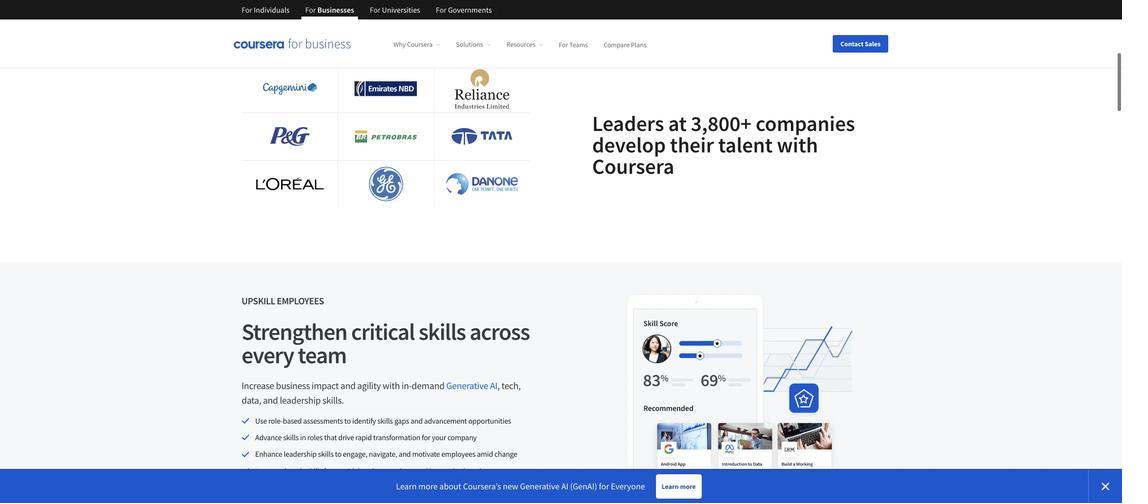 Task type: locate. For each thing, give the bounding box(es) containing it.
company
[[448, 435, 477, 445]]

for for (genai)
[[599, 481, 609, 492]]

with for ai
[[383, 382, 400, 394]]

contact sales button
[[833, 35, 888, 52]]

increase business impact and agility with in-demand generative ai
[[242, 382, 497, 394]]

for governments
[[436, 5, 492, 15]]

and right "data,"
[[263, 397, 278, 409]]

1 vertical spatial leadership
[[284, 452, 317, 462]]

ai left tech, at the bottom left of page
[[490, 382, 497, 394]]

0 vertical spatial leadership
[[280, 397, 321, 409]]

learn right everyone
[[662, 482, 679, 491]]

1 horizontal spatial learn
[[396, 481, 417, 492]]

for left individuals
[[242, 5, 252, 15]]

1 vertical spatial for
[[599, 481, 609, 492]]

close banner image
[[1102, 483, 1109, 490]]

more inside learn more link
[[680, 482, 696, 491]]

1 horizontal spatial generative
[[520, 481, 560, 492]]

across
[[470, 320, 530, 349]]

drive
[[338, 435, 354, 445]]

1 vertical spatial generative
[[520, 481, 560, 492]]

0 vertical spatial generative
[[446, 382, 488, 394]]

1 horizontal spatial with
[[383, 382, 400, 394]]

l'oreal logo image
[[254, 179, 326, 195]]

, tech, data, and leadership skills.
[[242, 382, 521, 409]]

0 vertical spatial for
[[422, 435, 430, 445]]

why coursera link
[[394, 40, 440, 49]]

to left identify
[[344, 419, 351, 428]]

based
[[283, 419, 302, 428]]

leadership inside , tech, data, and leadership skills.
[[280, 397, 321, 409]]

0 horizontal spatial learn
[[255, 469, 273, 479]]

that
[[324, 435, 337, 445]]

2 horizontal spatial learn
[[662, 482, 679, 491]]

1 horizontal spatial more
[[680, 482, 696, 491]]

for for universities
[[370, 5, 380, 15]]

change
[[494, 452, 517, 462]]

1 vertical spatial to
[[335, 452, 341, 462]]

0 horizontal spatial with
[[342, 469, 356, 479]]

more
[[418, 481, 438, 492], [680, 482, 696, 491]]

ai
[[490, 382, 497, 394], [561, 481, 568, 492]]

gaps
[[394, 419, 409, 428]]

leadership down business
[[280, 397, 321, 409]]

generative right 'new'
[[520, 481, 560, 492]]

more for learn more about coursera's new generative ai (genai) for everyone
[[418, 481, 438, 492]]

coursera down leaders
[[592, 156, 674, 182]]

for for individuals
[[242, 5, 252, 15]]

for for transformation
[[422, 435, 430, 445]]

hands-
[[358, 469, 379, 479]]

for
[[422, 435, 430, 445], [599, 481, 609, 492]]

leadership down in
[[284, 452, 317, 462]]

0 vertical spatial with
[[777, 134, 818, 161]]

,
[[497, 382, 500, 394]]

generative
[[446, 382, 488, 394], [520, 481, 560, 492]]

coursera right why
[[407, 40, 433, 49]]

every
[[242, 343, 294, 372]]

0 horizontal spatial ai
[[490, 382, 497, 394]]

0 vertical spatial ai
[[490, 382, 497, 394]]

immersive
[[429, 469, 462, 479]]

for left governments
[[436, 5, 446, 15]]

with
[[777, 134, 818, 161], [383, 382, 400, 394], [342, 469, 356, 479]]

2 horizontal spatial with
[[777, 134, 818, 161]]

skills.
[[322, 397, 344, 409]]

for for governments
[[436, 5, 446, 15]]

individuals
[[254, 5, 290, 15]]

generative left , in the left of the page
[[446, 382, 488, 394]]

and left the apply
[[274, 469, 286, 479]]

0 horizontal spatial more
[[418, 481, 438, 492]]

1 vertical spatial coursera
[[592, 156, 674, 182]]

learn
[[255, 469, 273, 479], [396, 481, 417, 492], [662, 482, 679, 491]]

contact sales
[[840, 39, 881, 48]]

1 horizontal spatial to
[[344, 419, 351, 428]]

about
[[439, 481, 461, 492]]

for left your
[[422, 435, 430, 445]]

learn down enhance
[[255, 469, 273, 479]]

to left engage,
[[335, 452, 341, 462]]

in-
[[402, 382, 412, 394]]

0 horizontal spatial for
[[422, 435, 430, 445]]

skills
[[419, 320, 466, 349], [377, 419, 393, 428], [283, 435, 299, 445], [318, 452, 334, 462], [307, 469, 322, 479]]

for left businesses
[[305, 5, 316, 15]]

for right "(genai)"
[[599, 481, 609, 492]]

companies
[[756, 113, 855, 140]]

and
[[340, 382, 355, 394], [263, 397, 278, 409], [410, 419, 423, 428], [399, 452, 411, 462], [274, 469, 286, 479], [416, 469, 428, 479]]

1 horizontal spatial coursera
[[592, 156, 674, 182]]

0 vertical spatial coursera
[[407, 40, 433, 49]]

for teams
[[559, 40, 588, 49]]

and up projects on the bottom of the page
[[399, 452, 411, 462]]

impact
[[312, 382, 339, 394]]

1 horizontal spatial for
[[599, 481, 609, 492]]

motivate
[[412, 452, 440, 462]]

illustration of the coursera skills-first platform image
[[592, 296, 881, 503]]

your
[[432, 435, 446, 445]]

2 vertical spatial with
[[342, 469, 356, 479]]

p&g logo image
[[270, 130, 310, 149]]

on
[[379, 469, 388, 479]]

critical
[[351, 320, 415, 349]]

learn for learn more
[[662, 482, 679, 491]]

0 horizontal spatial generative
[[446, 382, 488, 394]]

resources
[[506, 40, 535, 49]]

ai left "(genai)"
[[561, 481, 568, 492]]

coursera for business image
[[234, 39, 351, 49]]

why
[[394, 40, 406, 49]]

to
[[344, 419, 351, 428], [335, 452, 341, 462]]

navigate,
[[369, 452, 397, 462]]

learn for learn and apply skills faster with hands-on projects and immersive learning
[[255, 469, 273, 479]]

universities
[[382, 5, 420, 15]]

learn down projects on the bottom of the page
[[396, 481, 417, 492]]

for
[[242, 5, 252, 15], [305, 5, 316, 15], [370, 5, 380, 15], [436, 5, 446, 15], [559, 40, 568, 49]]

banner navigation
[[234, 0, 500, 19]]

tata logo image
[[452, 131, 512, 148]]

advancement
[[424, 419, 467, 428]]

demand
[[412, 382, 444, 394]]

coursera
[[407, 40, 433, 49], [592, 156, 674, 182]]

1 horizontal spatial ai
[[561, 481, 568, 492]]

(genai)
[[570, 481, 597, 492]]

enhance
[[255, 452, 282, 462]]

for left universities
[[370, 5, 380, 15]]

learn more about coursera's new generative ai (genai) for everyone
[[396, 481, 645, 492]]

employees
[[441, 452, 476, 462]]

1 vertical spatial with
[[383, 382, 400, 394]]

more for learn more
[[680, 482, 696, 491]]

danone logo image
[[446, 176, 518, 199]]



Task type: describe. For each thing, give the bounding box(es) containing it.
projects
[[389, 469, 414, 479]]

generative ai link
[[446, 382, 497, 394]]

and down motivate
[[416, 469, 428, 479]]

employees
[[277, 297, 324, 310]]

amid
[[477, 452, 493, 462]]

and inside , tech, data, and leadership skills.
[[263, 397, 278, 409]]

identify
[[352, 419, 376, 428]]

with inside the leaders at 3,800+ companies develop their talent with coursera
[[777, 134, 818, 161]]

leaders
[[592, 113, 664, 140]]

learn more link
[[656, 474, 702, 499]]

contact
[[840, 39, 864, 48]]

with for and
[[342, 469, 356, 479]]

rapid
[[355, 435, 372, 445]]

for for businesses
[[305, 5, 316, 15]]

why coursera
[[394, 40, 433, 49]]

learn and apply skills faster with hands-on projects and immersive learning
[[255, 469, 489, 479]]

opportunities
[[468, 419, 511, 428]]

advance skills in roles that drive rapid transformation for your company
[[255, 435, 477, 445]]

new
[[503, 481, 518, 492]]

0 horizontal spatial to
[[335, 452, 341, 462]]

for left teams
[[559, 40, 568, 49]]

strengthen critical skills  across every team
[[242, 320, 530, 372]]

advance
[[255, 435, 282, 445]]

1 vertical spatial ai
[[561, 481, 568, 492]]

use role-based assessments to identify skills gaps and advancement opportunities
[[255, 419, 511, 428]]

business
[[276, 382, 310, 394]]

and up skills.
[[340, 382, 355, 394]]

sales
[[865, 39, 881, 48]]

talent
[[718, 134, 773, 161]]

for universities
[[370, 5, 420, 15]]

solutions
[[456, 40, 483, 49]]

solutions link
[[456, 40, 491, 49]]

businesses
[[317, 5, 354, 15]]

develop
[[592, 134, 666, 161]]

apply
[[288, 469, 305, 479]]

roles
[[307, 435, 323, 445]]

compare
[[603, 40, 630, 49]]

at
[[668, 113, 687, 140]]

coursera's
[[463, 481, 501, 492]]

3,800+
[[691, 113, 751, 140]]

engage,
[[343, 452, 367, 462]]

and right gaps
[[410, 419, 423, 428]]

capgemini logo image
[[263, 85, 317, 98]]

for businesses
[[305, 5, 354, 15]]

everyone
[[611, 481, 645, 492]]

learn more
[[662, 482, 696, 491]]

their
[[670, 134, 714, 161]]

compare plans
[[603, 40, 647, 49]]

for teams link
[[559, 40, 588, 49]]

ge logo image
[[366, 167, 406, 207]]

upskill
[[242, 297, 275, 310]]

team
[[298, 343, 346, 372]]

data,
[[242, 397, 261, 409]]

tech,
[[501, 382, 521, 394]]

for individuals
[[242, 5, 290, 15]]

resources link
[[506, 40, 543, 49]]

emirates logo image
[[355, 84, 417, 99]]

skills inside strengthen critical skills  across every team
[[419, 320, 466, 349]]

coursera inside the leaders at 3,800+ companies develop their talent with coursera
[[592, 156, 674, 182]]

faster
[[324, 469, 341, 479]]

use
[[255, 419, 267, 428]]

in
[[300, 435, 306, 445]]

agility
[[357, 382, 381, 394]]

enhance leadership skills to engage, navigate, and motivate employees amid change
[[255, 452, 517, 462]]

reliance logo image
[[455, 72, 509, 111]]

upskill employees
[[242, 297, 324, 310]]

transformation
[[373, 435, 420, 445]]

plans
[[631, 40, 647, 49]]

learn for learn more about coursera's new generative ai (genai) for everyone
[[396, 481, 417, 492]]

assessments
[[303, 419, 343, 428]]

teams
[[569, 40, 588, 49]]

role-
[[268, 419, 283, 428]]

0 horizontal spatial coursera
[[407, 40, 433, 49]]

compare plans link
[[603, 40, 647, 49]]

petrobras logo image
[[355, 133, 417, 145]]

governments
[[448, 5, 492, 15]]

strengthen
[[242, 320, 347, 349]]

0 vertical spatial to
[[344, 419, 351, 428]]

increase
[[242, 382, 274, 394]]

leaders at 3,800+ companies develop their talent with coursera
[[592, 113, 855, 182]]

learning
[[463, 469, 489, 479]]



Task type: vqa. For each thing, say whether or not it's contained in the screenshot.
Courses
no



